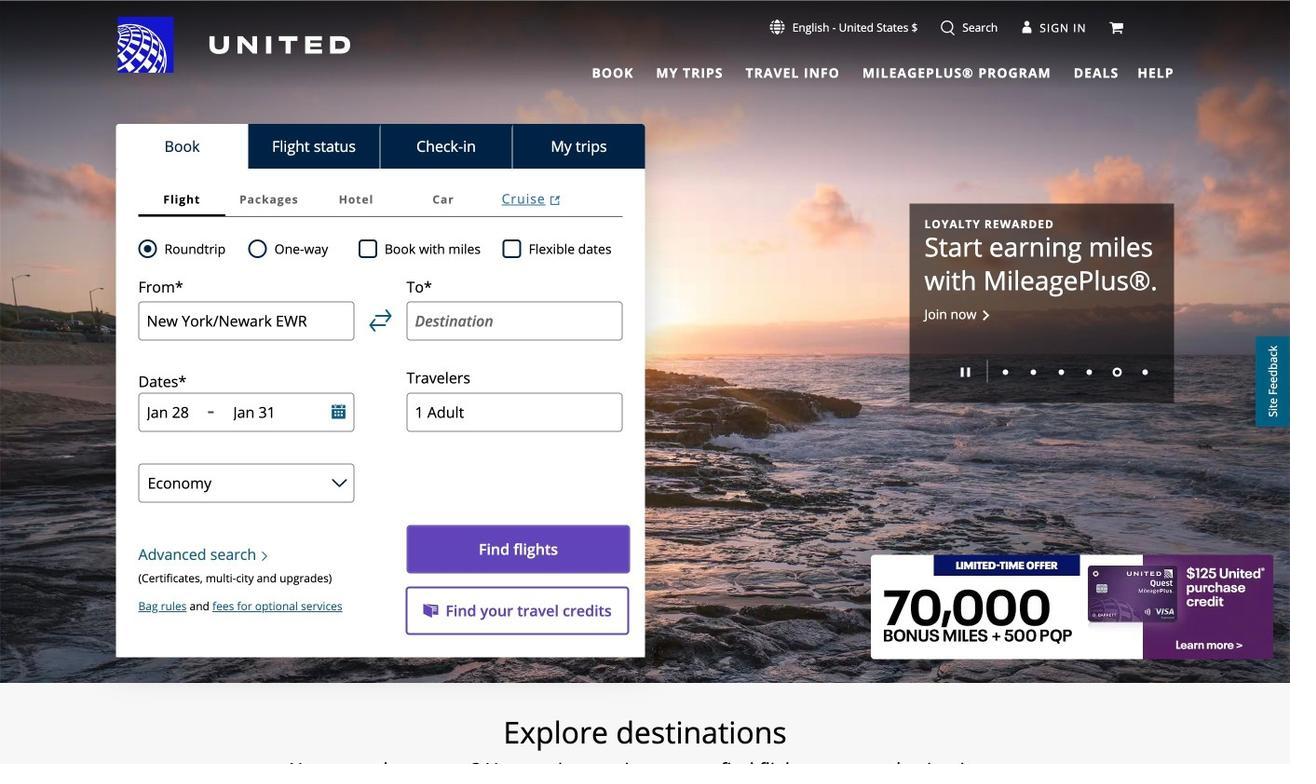 Task type: locate. For each thing, give the bounding box(es) containing it.
Destination text field
[[407, 301, 623, 341]]

not sure where to go? use our interactive map to find flights to great destinations. element
[[0, 759, 1291, 764]]

Departure text field
[[147, 402, 200, 422]]

tab list
[[581, 56, 1123, 84], [116, 124, 645, 169], [138, 182, 623, 217]]

carousel buttons element
[[925, 354, 1160, 388]]

round trip flight search element
[[157, 238, 226, 260]]

view cart, click to view list of recently searched saved trips. image
[[1110, 20, 1124, 35]]

one way flight search element
[[267, 238, 328, 260]]

slide 3 of 6 image
[[1059, 369, 1065, 375]]

main content
[[0, 1, 1291, 764]]

navigation
[[0, 16, 1291, 84]]



Task type: describe. For each thing, give the bounding box(es) containing it.
slide 1 of 6 image
[[1003, 369, 1009, 375]]

0 vertical spatial tab list
[[581, 56, 1123, 84]]

Origin text field
[[138, 301, 355, 341]]

Return text field
[[233, 402, 306, 422]]

book with miles element
[[359, 238, 503, 260]]

slide 2 of 6 image
[[1031, 369, 1037, 375]]

currently in english united states	$ enter to change image
[[770, 20, 785, 34]]

reverse origin and destination image
[[370, 309, 392, 332]]

explore destinations element
[[0, 714, 1291, 751]]

pause image
[[961, 367, 971, 377]]

united logo link to homepage image
[[118, 17, 351, 73]]

1 vertical spatial tab list
[[116, 124, 645, 169]]

slide 5 of 6 image
[[1113, 367, 1123, 377]]

slide 4 of 6 image
[[1087, 369, 1093, 375]]

slide 6 of 6 image
[[1143, 369, 1149, 375]]

2 vertical spatial tab list
[[138, 182, 623, 217]]



